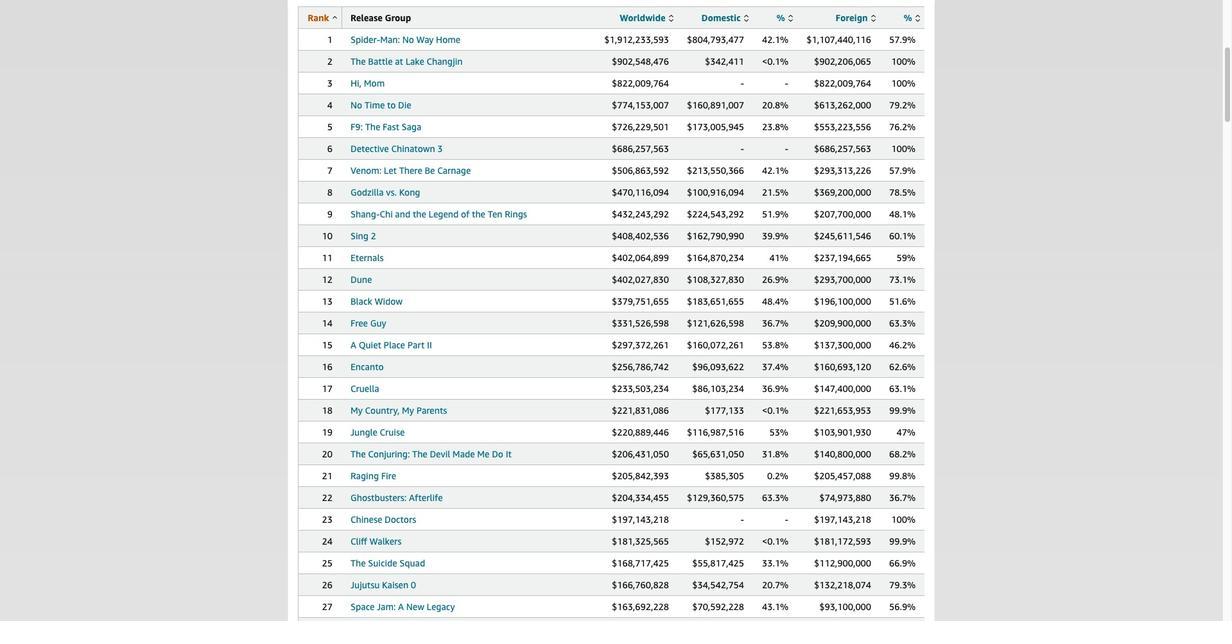 Task type: vqa. For each thing, say whether or not it's contained in the screenshot.


Task type: describe. For each thing, give the bounding box(es) containing it.
group
[[385, 12, 411, 23]]

0 vertical spatial a
[[351, 340, 356, 351]]

$132,218,074
[[814, 580, 871, 591]]

devil
[[430, 449, 450, 460]]

let
[[384, 165, 397, 176]]

20.8%
[[762, 100, 789, 110]]

$74,973,880
[[820, 493, 871, 503]]

$160,693,120
[[814, 362, 871, 372]]

- up $213,550,366
[[741, 143, 744, 154]]

$245,611,546
[[814, 231, 871, 241]]

black widow
[[351, 296, 403, 307]]

21
[[322, 471, 333, 482]]

33.1%
[[762, 558, 789, 569]]

$233,503,234
[[612, 383, 669, 394]]

at
[[395, 56, 403, 67]]

100% for $822,009,764
[[891, 78, 916, 89]]

foreign
[[836, 12, 868, 23]]

cliff walkers link
[[351, 536, 402, 547]]

$204,334,455
[[612, 493, 669, 503]]

62.6%
[[889, 362, 916, 372]]

60.1%
[[889, 231, 916, 241]]

47%
[[897, 427, 916, 438]]

f9: the fast saga link
[[351, 121, 421, 132]]

be
[[425, 165, 435, 176]]

hi, mom link
[[351, 78, 385, 89]]

1 % link from the left
[[777, 12, 793, 23]]

place
[[384, 340, 405, 351]]

1 vertical spatial 2
[[371, 231, 376, 241]]

100% for $902,206,065
[[891, 56, 916, 67]]

no time to die link
[[351, 100, 411, 110]]

jujutsu
[[351, 580, 380, 591]]

suicide
[[368, 558, 397, 569]]

$1,912,233,593
[[604, 34, 669, 45]]

<0.1% for $342,411
[[762, 56, 789, 67]]

hi,
[[351, 78, 362, 89]]

$432,243,292
[[612, 209, 669, 220]]

made
[[453, 449, 475, 460]]

worldwide
[[620, 12, 666, 23]]

1 the from the left
[[413, 209, 426, 220]]

new
[[406, 602, 424, 613]]

spider-man: no way home
[[351, 34, 461, 45]]

$470,116,094
[[612, 187, 669, 198]]

51.6%
[[889, 296, 916, 307]]

sing 2 link
[[351, 231, 376, 241]]

jungle cruise link
[[351, 427, 405, 438]]

53.8%
[[762, 340, 789, 351]]

of
[[461, 209, 470, 220]]

afterlife
[[409, 493, 443, 503]]

ten
[[488, 209, 503, 220]]

raging fire
[[351, 471, 396, 482]]

$173,005,945
[[687, 121, 744, 132]]

man:
[[380, 34, 400, 45]]

- up $152,972 on the right of the page
[[741, 514, 744, 525]]

$221,653,953
[[814, 405, 871, 416]]

chinatown
[[391, 143, 435, 154]]

57.9% for $1,107,440,116
[[889, 34, 916, 45]]

the left devil
[[412, 449, 428, 460]]

chi
[[380, 209, 393, 220]]

2 $822,009,764 from the left
[[814, 78, 871, 89]]

it
[[506, 449, 512, 460]]

1 vertical spatial 36.7%
[[889, 493, 916, 503]]

black widow link
[[351, 296, 403, 307]]

0
[[411, 580, 416, 591]]

0 horizontal spatial 63.3%
[[762, 493, 789, 503]]

$220,889,446
[[612, 427, 669, 438]]

conjuring:
[[368, 449, 410, 460]]

16
[[322, 362, 333, 372]]

detective chinatown 3 link
[[351, 143, 443, 154]]

42.1% for $213,550,366
[[762, 165, 789, 176]]

$168,717,425
[[612, 558, 669, 569]]

1
[[327, 34, 333, 45]]

37.4%
[[762, 362, 789, 372]]

the suicide squad link
[[351, 558, 425, 569]]

guy
[[370, 318, 386, 329]]

the for suicide
[[351, 558, 366, 569]]

$100,916,094
[[687, 187, 744, 198]]

100% for $686,257,563
[[891, 143, 916, 154]]

detective chinatown 3
[[351, 143, 443, 154]]

godzilla vs. kong link
[[351, 187, 420, 198]]

$237,194,665
[[814, 252, 871, 263]]

$553,223,556
[[814, 121, 871, 132]]

$331,526,598
[[612, 318, 669, 329]]

legacy
[[427, 602, 455, 613]]

66.9%
[[889, 558, 916, 569]]

shang-
[[351, 209, 380, 220]]

$166,760,828
[[612, 580, 669, 591]]

$152,972
[[705, 536, 744, 547]]

1 vertical spatial a
[[398, 602, 404, 613]]

2 the from the left
[[472, 209, 485, 220]]

73.1%
[[889, 274, 916, 285]]

$86,103,234
[[692, 383, 744, 394]]

ghostbusters: afterlife
[[351, 493, 443, 503]]

encanto
[[351, 362, 384, 372]]

$205,457,088
[[814, 471, 871, 482]]

63.1%
[[889, 383, 916, 394]]

$206,431,050
[[612, 449, 669, 460]]

$108,327,830
[[687, 274, 744, 285]]

godzilla
[[351, 187, 384, 198]]

the suicide squad
[[351, 558, 425, 569]]

and
[[395, 209, 411, 220]]

2 % from the left
[[904, 12, 912, 23]]

0 vertical spatial no
[[402, 34, 414, 45]]

22
[[322, 493, 333, 503]]

$207,700,000
[[814, 209, 871, 220]]

20.7%
[[762, 580, 789, 591]]

- up 20.8%
[[785, 78, 789, 89]]

eternals link
[[351, 252, 384, 263]]

57.9% for $293,313,226
[[889, 165, 916, 176]]

$55,817,425
[[692, 558, 744, 569]]

1 % from the left
[[777, 12, 785, 23]]

widow
[[375, 296, 403, 307]]

$402,064,899
[[612, 252, 669, 263]]



Task type: locate. For each thing, give the bounding box(es) containing it.
0 horizontal spatial no
[[351, 100, 362, 110]]

0 vertical spatial 57.9%
[[889, 34, 916, 45]]

2 vertical spatial <0.1%
[[762, 536, 789, 547]]

the down cliff
[[351, 558, 366, 569]]

$103,901,930
[[814, 427, 871, 438]]

chinese doctors
[[351, 514, 416, 525]]

1 vertical spatial <0.1%
[[762, 405, 789, 416]]

1 horizontal spatial %
[[904, 12, 912, 23]]

0 horizontal spatial $686,257,563
[[612, 143, 669, 154]]

space jam: a new legacy link
[[351, 602, 455, 613]]

1 horizontal spatial $197,143,218
[[814, 514, 871, 525]]

1 vertical spatial 63.3%
[[762, 493, 789, 503]]

<0.1% down 36.9%
[[762, 405, 789, 416]]

1 vertical spatial 99.9%
[[889, 536, 916, 547]]

0 horizontal spatial my
[[351, 405, 363, 416]]

4
[[327, 100, 333, 110]]

0 horizontal spatial 2
[[327, 56, 333, 67]]

26
[[322, 580, 333, 591]]

0 horizontal spatial $197,143,218
[[612, 514, 669, 525]]

$686,257,563 down $726,229,501
[[612, 143, 669, 154]]

mom
[[364, 78, 385, 89]]

3 100% from the top
[[891, 143, 916, 154]]

$822,009,764 down $902,206,065
[[814, 78, 871, 89]]

the for battle
[[351, 56, 366, 67]]

% link right foreign link
[[904, 12, 920, 23]]

0 vertical spatial 99.9%
[[889, 405, 916, 416]]

domestic link
[[702, 12, 749, 23]]

21.5%
[[762, 187, 789, 198]]

1 horizontal spatial the
[[472, 209, 485, 220]]

walkers
[[370, 536, 402, 547]]

$506,863,592
[[612, 165, 669, 176]]

1 horizontal spatial % link
[[904, 12, 920, 23]]

1 my from the left
[[351, 405, 363, 416]]

79.2%
[[889, 100, 916, 110]]

a left new
[[398, 602, 404, 613]]

release
[[351, 12, 383, 23]]

1 horizontal spatial $822,009,764
[[814, 78, 871, 89]]

$613,262,000
[[814, 100, 871, 110]]

99.9% up "66.9%"
[[889, 536, 916, 547]]

39.9%
[[762, 231, 789, 241]]

13
[[322, 296, 333, 307]]

2 % link from the left
[[904, 12, 920, 23]]

2 $686,257,563 from the left
[[814, 143, 871, 154]]

quiet
[[359, 340, 381, 351]]

cliff
[[351, 536, 367, 547]]

2 99.9% from the top
[[889, 536, 916, 547]]

2 down 1
[[327, 56, 333, 67]]

$224,543,292
[[687, 209, 744, 220]]

my up jungle
[[351, 405, 363, 416]]

1 vertical spatial 3
[[438, 143, 443, 154]]

0 horizontal spatial %
[[777, 12, 785, 23]]

$65,631,050
[[692, 449, 744, 460]]

3 up carnage
[[438, 143, 443, 154]]

63.3%
[[889, 318, 916, 329], [762, 493, 789, 503]]

- down 23.8%
[[785, 143, 789, 154]]

$147,400,000
[[814, 383, 871, 394]]

$902,206,065
[[814, 56, 871, 67]]

%
[[777, 12, 785, 23], [904, 12, 912, 23]]

no left way
[[402, 34, 414, 45]]

100%
[[891, 56, 916, 67], [891, 78, 916, 89], [891, 143, 916, 154], [891, 514, 916, 525]]

12
[[322, 274, 333, 285]]

57.9% up 78.5%
[[889, 165, 916, 176]]

63.3% up 46.2% at right bottom
[[889, 318, 916, 329]]

kaisen
[[382, 580, 409, 591]]

2 my from the left
[[402, 405, 414, 416]]

$804,793,477
[[687, 34, 744, 45]]

2 $197,143,218 from the left
[[814, 514, 871, 525]]

hi, mom
[[351, 78, 385, 89]]

% link right domestic link
[[777, 12, 793, 23]]

36.7% up 53.8%
[[762, 318, 789, 329]]

57.9% right $1,107,440,116
[[889, 34, 916, 45]]

26.9%
[[762, 274, 789, 285]]

23
[[322, 514, 333, 525]]

0 horizontal spatial a
[[351, 340, 356, 351]]

99.9% down the 63.1% at right
[[889, 405, 916, 416]]

31.8%
[[762, 449, 789, 460]]

1 57.9% from the top
[[889, 34, 916, 45]]

2 right sing
[[371, 231, 376, 241]]

$297,372,261
[[612, 340, 669, 351]]

a left quiet at the bottom left of page
[[351, 340, 356, 351]]

1 horizontal spatial 36.7%
[[889, 493, 916, 503]]

$197,143,218 down $204,334,455
[[612, 514, 669, 525]]

0.2%
[[767, 471, 789, 482]]

2 100% from the top
[[891, 78, 916, 89]]

$342,411
[[705, 56, 744, 67]]

squad
[[400, 558, 425, 569]]

7
[[327, 165, 333, 176]]

$177,133
[[705, 405, 744, 416]]

42.1% up '21.5%'
[[762, 165, 789, 176]]

42.1% for $804,793,477
[[762, 34, 789, 45]]

% right foreign link
[[904, 12, 912, 23]]

the down jungle
[[351, 449, 366, 460]]

$197,143,218 up $181,172,593
[[814, 514, 871, 525]]

f9:
[[351, 121, 363, 132]]

1 horizontal spatial no
[[402, 34, 414, 45]]

$181,325,565
[[612, 536, 669, 547]]

<0.1% for $177,133
[[762, 405, 789, 416]]

$385,305
[[705, 471, 744, 482]]

2 57.9% from the top
[[889, 165, 916, 176]]

$164,870,234
[[687, 252, 744, 263]]

99.9% for $221,653,953
[[889, 405, 916, 416]]

3 <0.1% from the top
[[762, 536, 789, 547]]

ii
[[427, 340, 432, 351]]

dune
[[351, 274, 372, 285]]

76.2%
[[889, 121, 916, 132]]

cruella link
[[351, 383, 379, 394]]

0 horizontal spatial $822,009,764
[[612, 78, 669, 89]]

a
[[351, 340, 356, 351], [398, 602, 404, 613]]

part
[[408, 340, 425, 351]]

$162,790,990
[[687, 231, 744, 241]]

$902,548,476
[[612, 56, 669, 67]]

<0.1% up 20.8%
[[762, 56, 789, 67]]

1 horizontal spatial 3
[[438, 143, 443, 154]]

a quiet place part ii link
[[351, 340, 432, 351]]

- down $342,411
[[741, 78, 744, 89]]

me
[[477, 449, 490, 460]]

0 vertical spatial 2
[[327, 56, 333, 67]]

<0.1% for $152,972
[[762, 536, 789, 547]]

worldwide link
[[620, 12, 674, 23]]

no
[[402, 34, 414, 45], [351, 100, 362, 110]]

spider-
[[351, 34, 380, 45]]

1 horizontal spatial $686,257,563
[[814, 143, 871, 154]]

$34,542,754
[[692, 580, 744, 591]]

0 vertical spatial 63.3%
[[889, 318, 916, 329]]

<0.1%
[[762, 56, 789, 67], [762, 405, 789, 416], [762, 536, 789, 547]]

<0.1% up 33.1%
[[762, 536, 789, 547]]

1 <0.1% from the top
[[762, 56, 789, 67]]

0 horizontal spatial % link
[[777, 12, 793, 23]]

the up the hi,
[[351, 56, 366, 67]]

the
[[351, 56, 366, 67], [365, 121, 380, 132], [351, 449, 366, 460], [412, 449, 428, 460], [351, 558, 366, 569]]

1 $197,143,218 from the left
[[612, 514, 669, 525]]

$369,200,000
[[814, 187, 871, 198]]

$822,009,764 down the $902,548,476
[[612, 78, 669, 89]]

1 horizontal spatial 63.3%
[[889, 318, 916, 329]]

my country, my parents link
[[351, 405, 447, 416]]

36.7% down 99.8%
[[889, 493, 916, 503]]

1 99.9% from the top
[[889, 405, 916, 416]]

no left time
[[351, 100, 362, 110]]

battle
[[368, 56, 393, 67]]

1 horizontal spatial a
[[398, 602, 404, 613]]

63.3% down the 0.2%
[[762, 493, 789, 503]]

do
[[492, 449, 503, 460]]

0 vertical spatial 36.7%
[[762, 318, 789, 329]]

rings
[[505, 209, 527, 220]]

foreign link
[[836, 12, 876, 23]]

venom: let there be carnage
[[351, 165, 471, 176]]

1 $822,009,764 from the left
[[612, 78, 669, 89]]

% right domestic link
[[777, 12, 785, 23]]

1 100% from the top
[[891, 56, 916, 67]]

42.1% right $804,793,477
[[762, 34, 789, 45]]

the for conjuring:
[[351, 449, 366, 460]]

1 horizontal spatial 2
[[371, 231, 376, 241]]

0 vertical spatial 42.1%
[[762, 34, 789, 45]]

the right of
[[472, 209, 485, 220]]

41%
[[770, 252, 789, 263]]

my left "parents"
[[402, 405, 414, 416]]

1 42.1% from the top
[[762, 34, 789, 45]]

99.9% for $181,172,593
[[889, 536, 916, 547]]

100% for $197,143,218
[[891, 514, 916, 525]]

99.8%
[[889, 471, 916, 482]]

$686,257,563 up $293,313,226
[[814, 143, 871, 154]]

1 vertical spatial 57.9%
[[889, 165, 916, 176]]

0 horizontal spatial 36.7%
[[762, 318, 789, 329]]

$163,692,228
[[612, 602, 669, 613]]

17
[[322, 383, 333, 394]]

$137,300,000
[[814, 340, 871, 351]]

lake
[[406, 56, 424, 67]]

0 vertical spatial 3
[[327, 78, 333, 89]]

2 42.1% from the top
[[762, 165, 789, 176]]

- down the 0.2%
[[785, 514, 789, 525]]

the right and
[[413, 209, 426, 220]]

rank
[[308, 12, 329, 23], [308, 12, 329, 23]]

1 vertical spatial no
[[351, 100, 362, 110]]

3 up 4
[[327, 78, 333, 89]]

the battle at lake changjin link
[[351, 56, 463, 67]]

5
[[327, 121, 333, 132]]

0 horizontal spatial 3
[[327, 78, 333, 89]]

spider-man: no way home link
[[351, 34, 461, 45]]

to
[[387, 100, 396, 110]]

0 vertical spatial <0.1%
[[762, 56, 789, 67]]

$213,550,366
[[687, 165, 744, 176]]

cruella
[[351, 383, 379, 394]]

$160,891,007
[[687, 100, 744, 110]]

4 100% from the top
[[891, 514, 916, 525]]

3
[[327, 78, 333, 89], [438, 143, 443, 154]]

0 horizontal spatial the
[[413, 209, 426, 220]]

1 $686,257,563 from the left
[[612, 143, 669, 154]]

1 vertical spatial 42.1%
[[762, 165, 789, 176]]

f9: the fast saga
[[351, 121, 421, 132]]

the right f9:
[[365, 121, 380, 132]]

2 <0.1% from the top
[[762, 405, 789, 416]]

1 horizontal spatial my
[[402, 405, 414, 416]]



